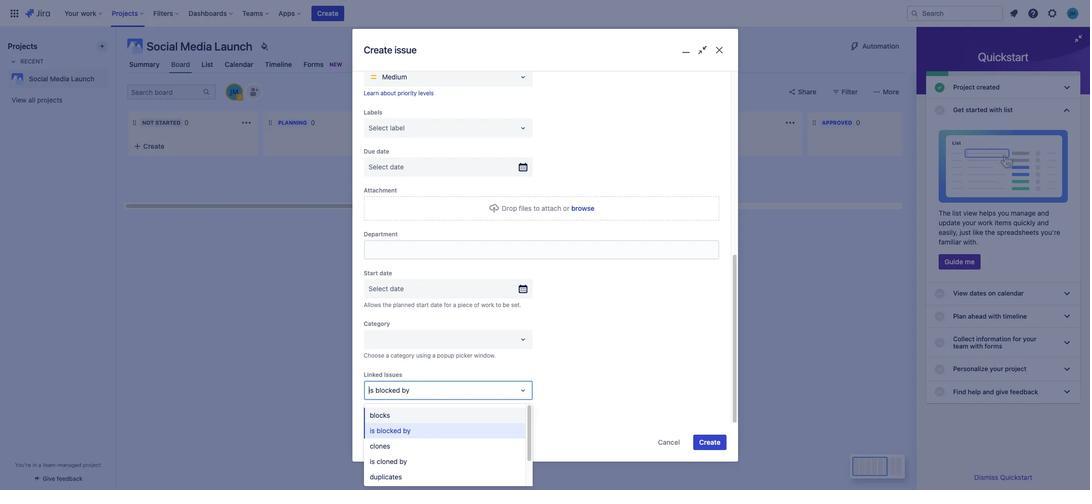 Task type: locate. For each thing, give the bounding box(es) containing it.
create banner
[[0, 0, 1090, 27]]

medium
[[382, 73, 407, 81]]

list
[[1004, 106, 1013, 114], [952, 209, 961, 218]]

department
[[364, 231, 398, 238]]

your inside the list view helps you manage and update your work items quickly and easily, just like the spreadsheets you're familiar with.
[[962, 219, 976, 227]]

started inside the not started 0
[[155, 120, 181, 126]]

item inside button
[[525, 381, 539, 389]]

for inside create issue dialog
[[444, 302, 451, 309]]

launch up view all projects link
[[71, 75, 94, 83]]

helps
[[979, 209, 996, 218]]

the
[[985, 229, 995, 237], [383, 302, 391, 309]]

0 vertical spatial item
[[510, 357, 523, 365]]

choose
[[364, 353, 384, 360]]

2 vertical spatial started
[[586, 347, 608, 355]]

get
[[953, 106, 964, 114], [573, 347, 584, 355]]

work inside the list view helps you manage and update your work items quickly and easily, just like the spreadsheets you're familiar with.
[[978, 219, 993, 227]]

is blocked by
[[369, 387, 409, 395], [370, 427, 410, 435]]

start date
[[364, 270, 392, 277]]

and
[[1038, 209, 1049, 218], [1037, 219, 1049, 227], [474, 347, 485, 355]]

1 vertical spatial social media launch
[[29, 75, 94, 83]]

1 horizontal spatial list
[[1004, 106, 1013, 114]]

0 vertical spatial issue
[[394, 45, 417, 56]]

0 vertical spatial started
[[966, 106, 988, 114]]

1 horizontal spatial create button
[[311, 6, 344, 21]]

is cloned by
[[370, 458, 407, 466]]

learn about priority levels
[[364, 90, 434, 97]]

1 vertical spatial for
[[525, 357, 534, 365]]

get right 'work.'
[[573, 347, 584, 355]]

the inside the list view helps you manage and update your work items quickly and easily, just like the spreadsheets you're familiar with.
[[985, 229, 995, 237]]

0 horizontal spatial started
[[155, 120, 181, 126]]

get started with list
[[953, 106, 1013, 114]]

create button
[[311, 6, 344, 21], [128, 138, 258, 155], [693, 435, 726, 451]]

0 horizontal spatial to
[[496, 302, 501, 309]]

choose a category using a popup picker window.
[[364, 353, 496, 360]]

0 horizontal spatial social
[[29, 75, 48, 83]]

1 horizontal spatial to
[[533, 204, 540, 213]]

1 horizontal spatial an
[[516, 381, 524, 389]]

calendar link
[[223, 56, 255, 73]]

0 vertical spatial open image
[[517, 385, 529, 397]]

2 vertical spatial work
[[508, 327, 532, 341]]

select down the due date on the top
[[369, 163, 388, 171]]

the right like
[[985, 229, 995, 237]]

select down 'start date'
[[369, 285, 388, 293]]

2 select from the top
[[369, 163, 388, 171]]

an down track, organize and prioritize your team's work. get started by creating an item for your team.
[[516, 381, 524, 389]]

give feedback button
[[27, 472, 88, 487]]

started right the not
[[155, 120, 181, 126]]

by down organize
[[464, 357, 471, 365]]

to right files
[[533, 204, 540, 213]]

open image down create an item button
[[517, 408, 529, 420]]

popup
[[437, 353, 454, 360]]

projects
[[37, 96, 62, 104]]

0 horizontal spatial create button
[[128, 138, 258, 155]]

1 horizontal spatial social
[[147, 40, 178, 53]]

quickstart
[[978, 50, 1029, 64], [1000, 474, 1032, 482]]

0 vertical spatial an
[[500, 357, 508, 365]]

1 horizontal spatial item
[[525, 381, 539, 389]]

0 horizontal spatial get
[[573, 347, 584, 355]]

for down 'team's'
[[525, 357, 534, 365]]

of
[[474, 302, 480, 309]]

4 select from the top
[[369, 410, 388, 418]]

1 horizontal spatial for
[[525, 357, 534, 365]]

1 vertical spatial is blocked by
[[370, 427, 410, 435]]

with
[[989, 106, 1002, 114], [535, 327, 556, 341]]

open image for is blocked by
[[517, 385, 529, 397]]

get started with list button
[[926, 99, 1080, 122]]

1 vertical spatial an
[[516, 381, 524, 389]]

select down labels
[[369, 124, 388, 132]]

1 vertical spatial open image
[[517, 408, 529, 420]]

and up you're
[[1037, 219, 1049, 227]]

0 right approved
[[856, 119, 860, 127]]

by up the create another issue
[[403, 427, 410, 435]]

select date for due date
[[369, 163, 404, 171]]

social media launch inside social media launch link
[[29, 75, 94, 83]]

1 horizontal spatial get
[[953, 106, 964, 114]]

0 horizontal spatial the
[[383, 302, 391, 309]]

0 horizontal spatial an
[[500, 357, 508, 365]]

open image down track, organize and prioritize your team's work. get started by creating an item for your team.
[[517, 385, 529, 397]]

an down prioritize
[[500, 357, 508, 365]]

create
[[317, 9, 338, 17], [364, 45, 392, 56], [143, 142, 164, 150], [493, 381, 514, 389], [377, 439, 398, 447], [699, 439, 721, 447]]

0 vertical spatial with
[[989, 106, 1002, 114]]

select date down 'start date'
[[369, 285, 404, 293]]

and right manage
[[1038, 209, 1049, 218]]

2 open image from the top
[[517, 122, 529, 134]]

work right of at the bottom left of page
[[481, 302, 494, 309]]

is left cloned
[[370, 458, 375, 466]]

work
[[978, 219, 993, 227], [481, 302, 494, 309], [508, 327, 532, 341]]

by
[[464, 357, 471, 365], [402, 387, 409, 395], [403, 427, 410, 435], [399, 458, 407, 466]]

get right checked icon in the right top of the page
[[953, 106, 964, 114]]

work down helps at the right top of page
[[978, 219, 993, 227]]

0 right progress
[[455, 119, 459, 127]]

another
[[400, 439, 424, 447]]

you
[[998, 209, 1009, 218]]

your down visualize your work with a board
[[516, 347, 530, 355]]

started right checked icon in the right top of the page
[[966, 106, 988, 114]]

started for 0
[[155, 120, 181, 126]]

create issue
[[364, 45, 417, 56]]

0 horizontal spatial work
[[481, 302, 494, 309]]

me
[[965, 258, 975, 266]]

exit full screen image
[[696, 43, 710, 57]]

0 vertical spatial media
[[180, 40, 212, 53]]

0 vertical spatial select date
[[369, 163, 404, 171]]

summary
[[129, 60, 160, 68]]

a up 'work.'
[[559, 327, 565, 341]]

1 horizontal spatial the
[[985, 229, 995, 237]]

all
[[28, 96, 35, 104]]

issue up medium
[[394, 45, 417, 56]]

linked
[[364, 372, 383, 379]]

drop files to attach or browse
[[502, 204, 595, 213]]

item down track, organize and prioritize your team's work. get started by creating an item for your team.
[[525, 381, 539, 389]]

blocked down select issue
[[376, 427, 401, 435]]

0 vertical spatial launch
[[214, 40, 252, 53]]

0 horizontal spatial with
[[535, 327, 556, 341]]

1 horizontal spatial social media launch
[[147, 40, 252, 53]]

1 horizontal spatial with
[[989, 106, 1002, 114]]

media up view all projects link
[[50, 75, 69, 83]]

2 open image from the top
[[517, 408, 529, 420]]

1 vertical spatial is
[[370, 427, 375, 435]]

feedback
[[57, 476, 83, 483]]

social
[[147, 40, 178, 53], [29, 75, 48, 83]]

primary element
[[6, 0, 907, 27]]

2 select date from the top
[[369, 285, 404, 293]]

pages
[[356, 60, 375, 68]]

open image
[[517, 72, 529, 83], [517, 122, 529, 134], [517, 334, 529, 346]]

new
[[329, 61, 342, 67]]

1 horizontal spatial launch
[[214, 40, 252, 53]]

0 horizontal spatial for
[[444, 302, 451, 309]]

2 vertical spatial create button
[[693, 435, 726, 451]]

0 horizontal spatial social media launch
[[29, 75, 94, 83]]

media up 'list'
[[180, 40, 212, 53]]

you're
[[15, 462, 31, 469]]

1 vertical spatial item
[[525, 381, 539, 389]]

1 vertical spatial select date
[[369, 285, 404, 293]]

window.
[[474, 353, 496, 360]]

planned
[[393, 302, 415, 309]]

2 vertical spatial open image
[[517, 334, 529, 346]]

a left piece
[[453, 302, 456, 309]]

0 vertical spatial social
[[147, 40, 178, 53]]

work up track, organize and prioritize your team's work. get started by creating an item for your team.
[[508, 327, 532, 341]]

launch up the calendar
[[214, 40, 252, 53]]

1 vertical spatial issue
[[426, 439, 442, 447]]

the right allows
[[383, 302, 391, 309]]

media
[[180, 40, 212, 53], [50, 75, 69, 83]]

social up summary
[[147, 40, 178, 53]]

social down recent
[[29, 75, 48, 83]]

0 vertical spatial blocked
[[375, 387, 400, 395]]

project
[[83, 462, 101, 469]]

tab list
[[121, 56, 911, 73]]

1 0 from the left
[[184, 119, 189, 127]]

0 down search board "text box"
[[184, 119, 189, 127]]

dismiss
[[974, 474, 998, 482]]

a right in
[[38, 462, 41, 469]]

select date down the due date on the top
[[369, 163, 404, 171]]

0 vertical spatial for
[[444, 302, 451, 309]]

1 select date from the top
[[369, 163, 404, 171]]

started inside dropdown button
[[966, 106, 988, 114]]

piece
[[458, 302, 472, 309]]

planning 0
[[278, 119, 315, 127]]

label
[[390, 124, 405, 132]]

1 vertical spatial to
[[496, 302, 501, 309]]

list link
[[200, 56, 215, 73]]

0 vertical spatial the
[[985, 229, 995, 237]]

2 horizontal spatial started
[[966, 106, 988, 114]]

1 vertical spatial started
[[155, 120, 181, 126]]

item down prioritize
[[510, 357, 523, 365]]

1 vertical spatial and
[[1037, 219, 1049, 227]]

just
[[960, 229, 971, 237]]

2 vertical spatial is
[[370, 458, 375, 466]]

list inside the list view helps you manage and update your work items quickly and easily, just like the spreadsheets you're familiar with.
[[952, 209, 961, 218]]

started inside track, organize and prioritize your team's work. get started by creating an item for your team.
[[586, 347, 608, 355]]

for left piece
[[444, 302, 451, 309]]

be
[[503, 302, 510, 309]]

is down linked
[[369, 387, 374, 395]]

0 vertical spatial is blocked by
[[369, 387, 409, 395]]

2 horizontal spatial work
[[978, 219, 993, 227]]

date
[[377, 148, 389, 155], [390, 163, 404, 171], [379, 270, 392, 277], [390, 285, 404, 293], [430, 302, 442, 309]]

2 horizontal spatial create button
[[693, 435, 726, 451]]

set.
[[511, 302, 521, 309]]

upload image
[[488, 203, 500, 214]]

0 vertical spatial create button
[[311, 6, 344, 21]]

is blocked by down select issue
[[370, 427, 410, 435]]

open image
[[517, 385, 529, 397], [517, 408, 529, 420]]

0 vertical spatial social media launch
[[147, 40, 252, 53]]

progress bar
[[926, 71, 1080, 76]]

blocked
[[375, 387, 400, 395], [376, 427, 401, 435]]

team.
[[551, 357, 568, 365]]

issue right another
[[426, 439, 442, 447]]

0 horizontal spatial item
[[510, 357, 523, 365]]

1 vertical spatial work
[[481, 302, 494, 309]]

and up creating
[[474, 347, 485, 355]]

jeremy miller image
[[227, 84, 242, 100]]

0 vertical spatial work
[[978, 219, 993, 227]]

blocked down linked issues
[[375, 387, 400, 395]]

1 vertical spatial social
[[29, 75, 48, 83]]

jira image
[[25, 7, 50, 19], [25, 7, 50, 19]]

items
[[995, 219, 1012, 227]]

1 open image from the top
[[517, 385, 529, 397]]

1 vertical spatial get
[[573, 347, 584, 355]]

started down board
[[586, 347, 608, 355]]

work inside create issue dialog
[[481, 302, 494, 309]]

track, organize and prioritize your team's work. get started by creating an item for your team.
[[424, 347, 608, 365]]

social media launch up 'list'
[[147, 40, 252, 53]]

started
[[966, 106, 988, 114], [155, 120, 181, 126], [586, 347, 608, 355]]

social media launch link
[[8, 69, 104, 89]]

1 horizontal spatial started
[[586, 347, 608, 355]]

0 right planning
[[311, 119, 315, 127]]

3 select from the top
[[369, 285, 388, 293]]

get inside dropdown button
[[953, 106, 964, 114]]

1 vertical spatial the
[[383, 302, 391, 309]]

team-
[[43, 462, 58, 469]]

1 vertical spatial launch
[[71, 75, 94, 83]]

item inside track, organize and prioritize your team's work. get started by creating an item for your team.
[[510, 357, 523, 365]]

open image for category
[[517, 334, 529, 346]]

to left be
[[496, 302, 501, 309]]

select left issue
[[369, 410, 388, 418]]

learn
[[364, 90, 379, 97]]

your down view
[[962, 219, 976, 227]]

0 horizontal spatial list
[[952, 209, 961, 218]]

0 vertical spatial list
[[1004, 106, 1013, 114]]

an
[[500, 357, 508, 365], [516, 381, 524, 389]]

checked image
[[934, 105, 945, 116]]

easily,
[[939, 229, 958, 237]]

social media launch up view all projects link
[[29, 75, 94, 83]]

3 open image from the top
[[517, 334, 529, 346]]

add people image
[[248, 86, 259, 98]]

work for to
[[481, 302, 494, 309]]

1 vertical spatial list
[[952, 209, 961, 218]]

guide
[[944, 258, 963, 266]]

launch
[[214, 40, 252, 53], [71, 75, 94, 83]]

0 horizontal spatial media
[[50, 75, 69, 83]]

2 vertical spatial and
[[474, 347, 485, 355]]

1 vertical spatial open image
[[517, 122, 529, 134]]

0 vertical spatial open image
[[517, 72, 529, 83]]

0 vertical spatial get
[[953, 106, 964, 114]]

learn about priority levels link
[[364, 90, 434, 97]]

view all projects link
[[8, 92, 108, 109]]

is blocked by down issues
[[369, 387, 409, 395]]

is down blocks
[[370, 427, 375, 435]]

manage
[[1011, 209, 1036, 218]]

guide me
[[944, 258, 975, 266]]

0 horizontal spatial launch
[[71, 75, 94, 83]]

browse
[[571, 204, 595, 213]]



Task type: describe. For each thing, give the bounding box(es) containing it.
prioritize
[[487, 347, 514, 355]]

board
[[171, 60, 190, 68]]

start
[[416, 302, 429, 309]]

priority
[[398, 90, 417, 97]]

timeline link
[[263, 56, 294, 73]]

guide me button
[[939, 255, 981, 270]]

give feedback
[[43, 476, 83, 483]]

forms
[[304, 60, 324, 68]]

create inside button
[[493, 381, 514, 389]]

1 horizontal spatial work
[[508, 327, 532, 341]]

visualize
[[436, 327, 481, 341]]

issues
[[384, 372, 402, 379]]

collapse recent projects image
[[8, 56, 19, 67]]

Search field
[[907, 6, 1003, 21]]

progress
[[421, 120, 451, 126]]

0 vertical spatial quickstart
[[978, 50, 1029, 64]]

in
[[414, 120, 420, 126]]

open image for labels
[[517, 122, 529, 134]]

start
[[364, 270, 378, 277]]

view
[[963, 209, 977, 218]]

0 vertical spatial is
[[369, 387, 374, 395]]

not started 0
[[142, 119, 189, 127]]

2 0 from the left
[[311, 119, 315, 127]]

started for with
[[966, 106, 988, 114]]

with.
[[963, 238, 978, 247]]

the
[[939, 209, 951, 218]]

Labels text field
[[369, 123, 370, 133]]

an inside button
[[516, 381, 524, 389]]

create another issue
[[377, 439, 442, 447]]

you're
[[1041, 229, 1060, 237]]

dismiss quickstart
[[974, 474, 1032, 482]]

the inside create issue dialog
[[383, 302, 391, 309]]

allows
[[364, 302, 381, 309]]

due
[[364, 148, 375, 155]]

work for items
[[978, 219, 993, 227]]

by inside track, organize and prioritize your team's work. get started by creating an item for your team.
[[464, 357, 471, 365]]

Search board text field
[[128, 85, 202, 99]]

you're in a team-managed project
[[15, 462, 101, 469]]

a right the using
[[432, 353, 435, 360]]

1 vertical spatial blocked
[[376, 427, 401, 435]]

team's
[[532, 347, 552, 355]]

Linked Issues text field
[[369, 386, 370, 396]]

managed
[[58, 462, 81, 469]]

4 0 from the left
[[856, 119, 860, 127]]

1 horizontal spatial issue
[[426, 439, 442, 447]]

create an item
[[493, 381, 539, 389]]

list
[[202, 60, 213, 68]]

issue
[[390, 410, 406, 418]]

view
[[12, 96, 27, 104]]

minimize image
[[679, 43, 693, 57]]

category
[[364, 321, 390, 328]]

0 horizontal spatial issue
[[394, 45, 417, 56]]

labels
[[364, 109, 382, 116]]

attachment
[[364, 187, 397, 194]]

1 vertical spatial create button
[[128, 138, 258, 155]]

update
[[939, 219, 960, 227]]

0 vertical spatial and
[[1038, 209, 1049, 218]]

visualize your work with a board
[[436, 327, 596, 341]]

dismiss quickstart link
[[974, 474, 1032, 482]]

blocks
[[370, 412, 390, 420]]

0 vertical spatial to
[[533, 204, 540, 213]]

select date for start date
[[369, 285, 404, 293]]

3 0 from the left
[[455, 119, 459, 127]]

duplicates
[[370, 473, 402, 482]]

creating
[[473, 357, 498, 365]]

automation button
[[843, 39, 905, 54]]

timeline
[[265, 60, 292, 68]]

1 vertical spatial quickstart
[[1000, 474, 1032, 482]]

by right cloned
[[399, 458, 407, 466]]

create inside primary element
[[317, 9, 338, 17]]

Department text field
[[365, 241, 718, 259]]

recent
[[20, 58, 44, 65]]

track,
[[424, 347, 443, 355]]

approved
[[822, 120, 852, 126]]

a right choose at the bottom left
[[386, 353, 389, 360]]

give
[[43, 476, 55, 483]]

1 open image from the top
[[517, 72, 529, 83]]

attach
[[542, 204, 561, 213]]

for inside track, organize and prioritize your team's work. get started by creating an item for your team.
[[525, 357, 534, 365]]

your down 'team's'
[[535, 357, 549, 365]]

organize
[[445, 347, 472, 355]]

levels
[[418, 90, 434, 97]]

familiar
[[939, 238, 961, 247]]

the list view helps you manage and update your work items quickly and easily, just like the spreadsheets you're familiar with.
[[939, 209, 1060, 247]]

1 vertical spatial with
[[535, 327, 556, 341]]

Category text field
[[369, 335, 370, 345]]

social inside social media launch link
[[29, 75, 48, 83]]

automation image
[[849, 40, 860, 52]]

tab list containing board
[[121, 56, 911, 73]]

view all projects
[[12, 96, 62, 104]]

create issue dialog
[[352, 0, 738, 491]]

minimize image
[[1073, 33, 1084, 44]]

an inside track, organize and prioritize your team's work. get started by creating an item for your team.
[[500, 357, 508, 365]]

1 select from the top
[[369, 124, 388, 132]]

about
[[380, 90, 396, 97]]

and inside track, organize and prioritize your team's work. get started by creating an item for your team.
[[474, 347, 485, 355]]

by down issues
[[402, 387, 409, 395]]

calendar
[[225, 60, 253, 68]]

not
[[142, 120, 154, 126]]

spreadsheets
[[997, 229, 1039, 237]]

your up prioritize
[[483, 327, 505, 341]]

with inside dropdown button
[[989, 106, 1002, 114]]

open image for select issue
[[517, 408, 529, 420]]

create an item button
[[487, 377, 545, 393]]

pages link
[[354, 56, 377, 73]]

get inside track, organize and prioritize your team's work. get started by creating an item for your team.
[[573, 347, 584, 355]]

board
[[567, 327, 596, 341]]

1 vertical spatial media
[[50, 75, 69, 83]]

in progress 0
[[414, 119, 459, 127]]

allows the planned start date for a piece of work to be set.
[[364, 302, 521, 309]]

browse button
[[571, 204, 595, 214]]

1 horizontal spatial media
[[180, 40, 212, 53]]

work.
[[554, 347, 571, 355]]

using
[[416, 353, 431, 360]]

select label
[[369, 124, 405, 132]]

files
[[519, 204, 532, 213]]

discard & close image
[[712, 43, 726, 57]]

list inside the get started with list dropdown button
[[1004, 106, 1013, 114]]

or
[[563, 204, 569, 213]]

create button inside primary element
[[311, 6, 344, 21]]

select issue
[[369, 410, 406, 418]]

projects
[[8, 42, 37, 51]]

search image
[[911, 9, 918, 17]]

picker
[[456, 353, 472, 360]]



Task type: vqa. For each thing, say whether or not it's contained in the screenshot.
"14" link
no



